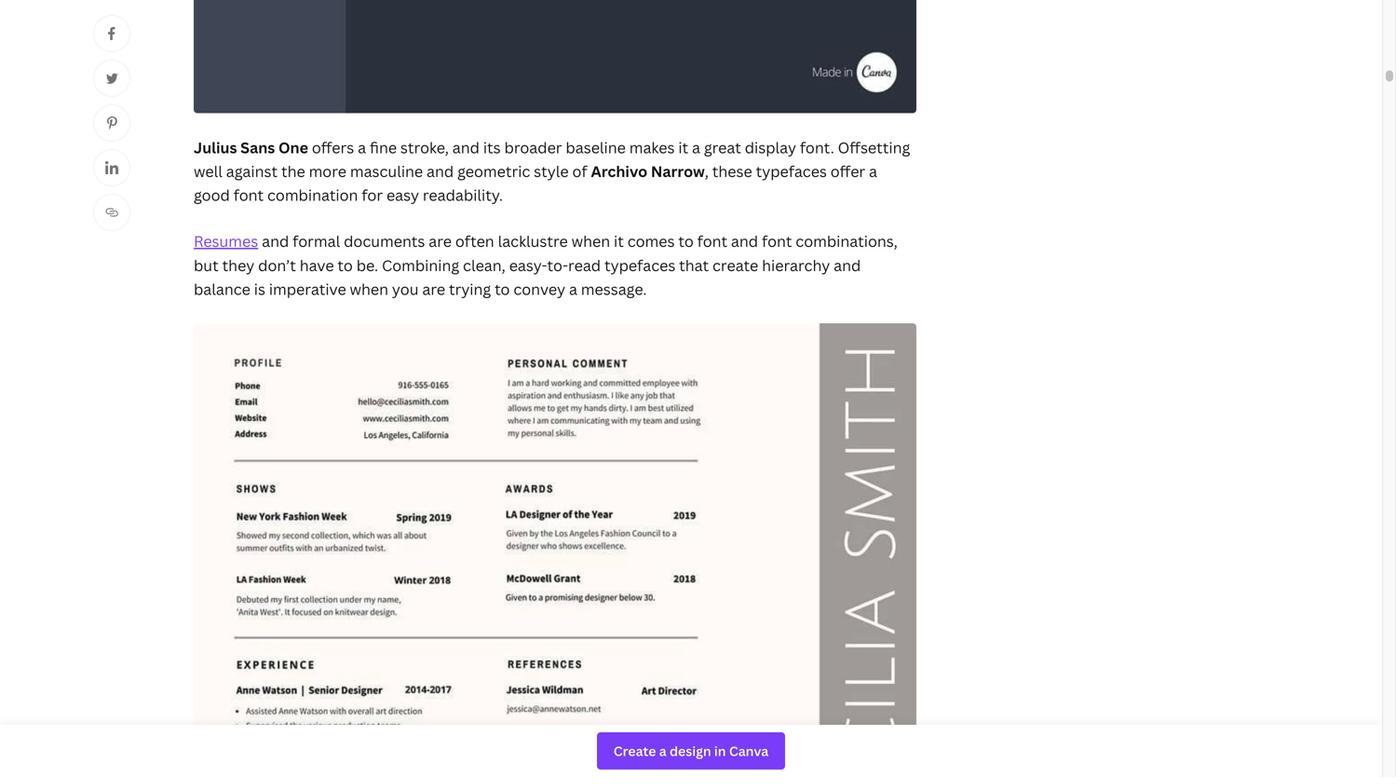 Task type: vqa. For each thing, say whether or not it's contained in the screenshot.
the rightmost lessons
no



Task type: describe. For each thing, give the bounding box(es) containing it.
that
[[679, 255, 709, 275]]

you
[[392, 279, 419, 299]]

often
[[455, 231, 495, 251]]

don't
[[258, 255, 296, 275]]

documents
[[344, 231, 425, 251]]

clean,
[[463, 255, 506, 275]]

narrow
[[651, 161, 705, 181]]

stroke,
[[401, 137, 449, 157]]

and down stroke,
[[427, 161, 454, 181]]

typefaces inside and formal documents are often lacklustre when it comes to font and font combinations, but they don't have to be. combining clean, easy-to-read typefaces that create hierarchy and balance is imperative when you are trying to convey a message.
[[605, 255, 676, 275]]

convey
[[514, 279, 566, 299]]

1 vertical spatial when
[[350, 279, 389, 299]]

and formal documents are often lacklustre when it comes to font and font combinations, but they don't have to be. combining clean, easy-to-read typefaces that create hierarchy and balance is imperative when you are trying to convey a message.
[[194, 231, 898, 299]]

but
[[194, 255, 219, 275]]

more
[[309, 161, 347, 181]]

trying
[[449, 279, 491, 299]]

display
[[745, 137, 797, 157]]

its
[[483, 137, 501, 157]]

1 horizontal spatial to
[[495, 279, 510, 299]]

archivo narrow
[[591, 161, 705, 181]]

masculine
[[350, 161, 423, 181]]

2 horizontal spatial font
[[762, 231, 792, 251]]

combinations,
[[796, 231, 898, 251]]

1 vertical spatial are
[[422, 279, 445, 299]]

a inside and formal documents are often lacklustre when it comes to font and font combinations, but they don't have to be. combining clean, easy-to-read typefaces that create hierarchy and balance is imperative when you are trying to convey a message.
[[569, 279, 578, 299]]

a left great at right top
[[692, 137, 701, 157]]

it inside offers a fine stroke, and its broader baseline makes it a great display font. offsetting well against the more masculine and geometric style of
[[679, 137, 689, 157]]

for
[[362, 185, 383, 205]]

of
[[573, 161, 588, 181]]

against
[[226, 161, 278, 181]]

great
[[704, 137, 742, 157]]

one
[[279, 137, 308, 157]]

1 horizontal spatial font
[[698, 231, 728, 251]]

and left 'its'
[[453, 137, 480, 157]]

combination
[[267, 185, 358, 205]]

offer
[[831, 161, 866, 181]]

a left the fine
[[358, 137, 366, 157]]

0 vertical spatial are
[[429, 231, 452, 251]]

they
[[222, 255, 255, 275]]

, these typefaces offer a good font combination for easy readability.
[[194, 161, 878, 205]]

lacklustre
[[498, 231, 568, 251]]

typefaces inside the , these typefaces offer a good font combination for easy readability.
[[756, 161, 827, 181]]

and up don't at the left top of page
[[262, 231, 289, 251]]

well
[[194, 161, 223, 181]]

,
[[705, 161, 709, 181]]

imperative
[[269, 279, 346, 299]]

geometric
[[458, 161, 530, 181]]

2 horizontal spatial to
[[679, 231, 694, 251]]



Task type: locate. For each thing, give the bounding box(es) containing it.
formal
[[293, 231, 340, 251]]

a down read
[[569, 279, 578, 299]]

baseline
[[566, 137, 626, 157]]

these
[[713, 161, 753, 181]]

julius sans one
[[194, 137, 308, 157]]

font down against
[[234, 185, 264, 205]]

a
[[358, 137, 366, 157], [692, 137, 701, 157], [869, 161, 878, 181], [569, 279, 578, 299]]

a inside the , these typefaces offer a good font combination for easy readability.
[[869, 161, 878, 181]]

to left be.
[[338, 255, 353, 275]]

when up read
[[572, 231, 610, 251]]

1 horizontal spatial typefaces
[[756, 161, 827, 181]]

1 vertical spatial typefaces
[[605, 255, 676, 275]]

to-
[[547, 255, 568, 275]]

it left comes
[[614, 231, 624, 251]]

when
[[572, 231, 610, 251], [350, 279, 389, 299]]

offsetting
[[838, 137, 911, 157]]

0 vertical spatial to
[[679, 231, 694, 251]]

fine
[[370, 137, 397, 157]]

when down be.
[[350, 279, 389, 299]]

font.
[[800, 137, 835, 157]]

to down clean,
[[495, 279, 510, 299]]

0 vertical spatial it
[[679, 137, 689, 157]]

font up the "hierarchy"
[[762, 231, 792, 251]]

have
[[300, 255, 334, 275]]

a down offsetting
[[869, 161, 878, 181]]

are down combining
[[422, 279, 445, 299]]

offers
[[312, 137, 354, 157]]

1 vertical spatial it
[[614, 231, 624, 251]]

easy
[[387, 185, 419, 205]]

0 vertical spatial typefaces
[[756, 161, 827, 181]]

resumes link
[[194, 231, 258, 251]]

create
[[713, 255, 759, 275]]

2 vertical spatial to
[[495, 279, 510, 299]]

julius
[[194, 137, 237, 157]]

font
[[234, 185, 264, 205], [698, 231, 728, 251], [762, 231, 792, 251]]

and
[[453, 137, 480, 157], [427, 161, 454, 181], [262, 231, 289, 251], [731, 231, 759, 251], [834, 255, 861, 275]]

0 horizontal spatial when
[[350, 279, 389, 299]]

0 horizontal spatial to
[[338, 255, 353, 275]]

makes
[[630, 137, 675, 157]]

comes
[[628, 231, 675, 251]]

the
[[281, 161, 305, 181]]

0 horizontal spatial typefaces
[[605, 255, 676, 275]]

message.
[[581, 279, 647, 299]]

offers a fine stroke, and its broader baseline makes it a great display font. offsetting well against the more masculine and geometric style of
[[194, 137, 911, 181]]

readability.
[[423, 185, 503, 205]]

typefaces down comes
[[605, 255, 676, 275]]

1 vertical spatial to
[[338, 255, 353, 275]]

it up narrow
[[679, 137, 689, 157]]

style
[[534, 161, 569, 181]]

1 horizontal spatial it
[[679, 137, 689, 157]]

archivo
[[591, 161, 648, 181]]

to
[[679, 231, 694, 251], [338, 255, 353, 275], [495, 279, 510, 299]]

good
[[194, 185, 230, 205]]

to up that
[[679, 231, 694, 251]]

read
[[568, 255, 601, 275]]

font up that
[[698, 231, 728, 251]]

0 horizontal spatial font
[[234, 185, 264, 205]]

0 vertical spatial when
[[572, 231, 610, 251]]

easy-
[[509, 255, 547, 275]]

be.
[[357, 255, 378, 275]]

hierarchy
[[762, 255, 830, 275]]

font inside the , these typefaces offer a good font combination for easy readability.
[[234, 185, 264, 205]]

resumes
[[194, 231, 258, 251]]

is
[[254, 279, 266, 299]]

combining
[[382, 255, 460, 275]]

typefaces
[[756, 161, 827, 181], [605, 255, 676, 275]]

1 horizontal spatial when
[[572, 231, 610, 251]]

it
[[679, 137, 689, 157], [614, 231, 624, 251]]

balance
[[194, 279, 251, 299]]

and down combinations,
[[834, 255, 861, 275]]

are
[[429, 231, 452, 251], [422, 279, 445, 299]]

it inside and formal documents are often lacklustre when it comes to font and font combinations, but they don't have to be. combining clean, easy-to-read typefaces that create hierarchy and balance is imperative when you are trying to convey a message.
[[614, 231, 624, 251]]

typefaces down display
[[756, 161, 827, 181]]

broader
[[505, 137, 562, 157]]

sans
[[241, 137, 275, 157]]

are up combining
[[429, 231, 452, 251]]

0 horizontal spatial it
[[614, 231, 624, 251]]

and up create
[[731, 231, 759, 251]]



